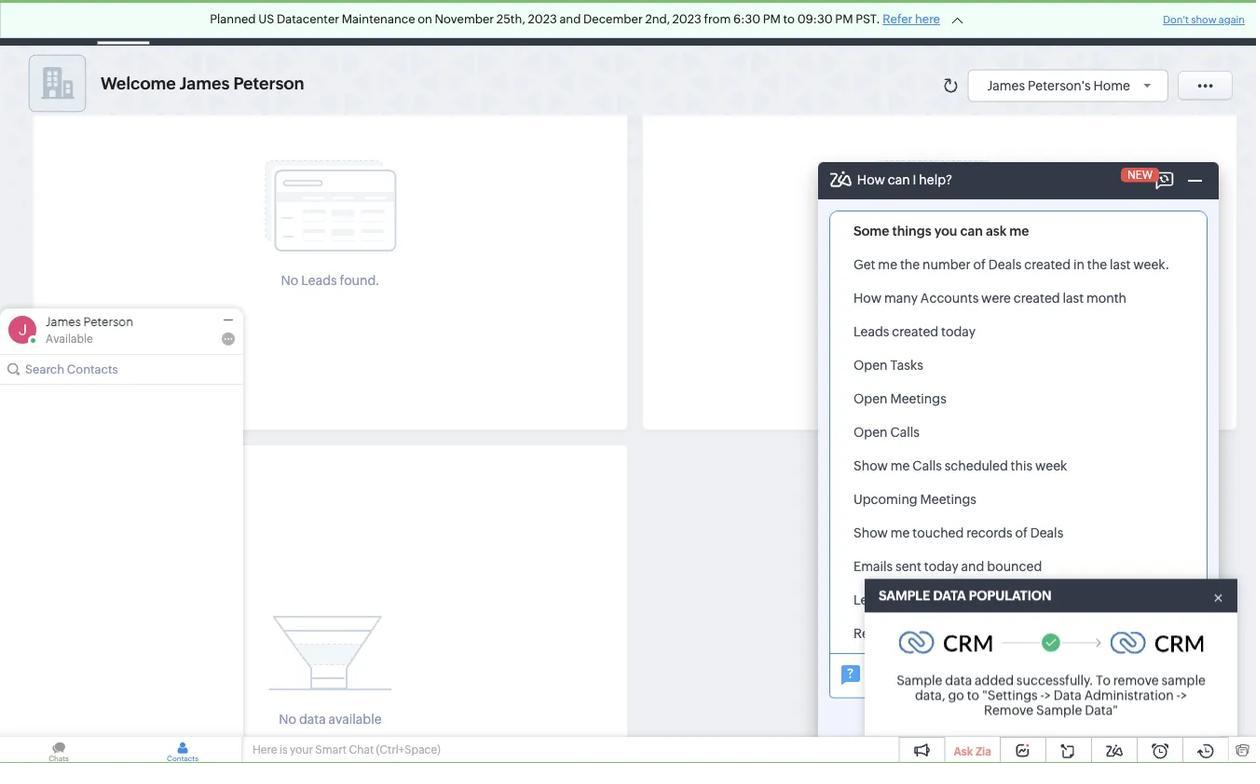 Task type: vqa. For each thing, say whether or not it's contained in the screenshot.
Vendors vs purchases
yes



Task type: locate. For each thing, give the bounding box(es) containing it.
0 vertical spatial accounts
[[322, 15, 381, 30]]

create menu element
[[928, 0, 974, 45]]

0 vertical spatial meetings
[[536, 15, 593, 30]]

peterson
[[233, 74, 304, 93], [83, 315, 133, 329]]

1 horizontal spatial >
[[1181, 687, 1188, 702]]

1 vertical spatial peterson
[[83, 315, 133, 329]]

1 vertical spatial of
[[1016, 526, 1028, 541]]

1 vertical spatial sample
[[897, 672, 943, 687]]

"settings
[[982, 687, 1038, 702]]

from
[[704, 12, 731, 26]]

of for number
[[974, 257, 986, 272]]

1 horizontal spatial -
[[1177, 687, 1181, 702]]

how
[[857, 172, 886, 187], [896, 246, 924, 261], [854, 291, 882, 306]]

0 horizontal spatial peterson
[[83, 315, 133, 329]]

pm right 6:30
[[763, 12, 781, 26]]

sample for sample data population
[[879, 587, 931, 602]]

0 horizontal spatial of
[[974, 257, 986, 272]]

and left december
[[560, 12, 581, 26]]

1 horizontal spatial can
[[961, 224, 983, 239]]

profile image
[[1162, 0, 1214, 45]]

2 vertical spatial open
[[854, 425, 888, 440]]

2 show from the top
[[854, 526, 888, 541]]

the right hi,
[[900, 257, 920, 272]]

1 vertical spatial can
[[961, 224, 983, 239]]

1 vertical spatial open
[[854, 392, 888, 406]]

data down emails sent today and bounced
[[933, 587, 966, 602]]

- right the remove
[[1177, 687, 1181, 702]]

open for open meetings
[[854, 392, 888, 406]]

ask zia
[[954, 745, 992, 758]]

0 horizontal spatial 2023
[[528, 12, 557, 26]]

month
[[1087, 291, 1127, 306], [917, 593, 957, 608], [934, 626, 974, 641]]

james for james peterson's home
[[988, 78, 1026, 93]]

1 vertical spatial today
[[925, 559, 959, 574]]

1 horizontal spatial of
[[1016, 526, 1028, 541]]

deals right help
[[989, 257, 1022, 272]]

some things you can ask me
[[854, 224, 1030, 239]]

open meetings
[[854, 392, 947, 406]]

show up emails
[[854, 526, 888, 541]]

open for open tasks
[[854, 358, 888, 373]]

open up open meetings
[[854, 358, 888, 373]]

Search Contacts text field
[[25, 355, 220, 384]]

this for revenue this month
[[909, 626, 931, 641]]

to
[[1096, 672, 1111, 687]]

last
[[1110, 257, 1131, 272], [1063, 291, 1084, 306]]

1 vertical spatial show
[[854, 526, 888, 541]]

> down type your message... text field
[[1045, 687, 1052, 702]]

1 horizontal spatial last
[[1110, 257, 1131, 272]]

1 horizontal spatial the
[[1088, 257, 1107, 272]]

sample left go
[[897, 672, 943, 687]]

open up open calls
[[854, 392, 888, 406]]

show for show me touched records of deals
[[854, 526, 888, 541]]

can up help
[[961, 224, 983, 239]]

i
[[913, 172, 917, 187], [955, 246, 959, 261]]

2 vertical spatial meetings
[[921, 492, 977, 507]]

james right welcome
[[180, 74, 230, 93]]

meetings link
[[521, 0, 608, 45]]

2023 right 2nd,
[[673, 12, 702, 26]]

1 vertical spatial this
[[892, 593, 914, 608]]

of right records at the bottom
[[1016, 526, 1028, 541]]

upcoming meetings
[[854, 492, 977, 507]]

me down open calls
[[891, 459, 910, 474]]

how down things
[[896, 246, 924, 261]]

how up some
[[857, 172, 886, 187]]

and up the "sample data population"
[[962, 559, 985, 574]]

last left the week.
[[1110, 257, 1131, 272]]

data down type your message... text field
[[1054, 687, 1082, 702]]

today down how many accounts were created last month
[[942, 324, 976, 339]]

vendors vs purchases
[[854, 660, 985, 675]]

0 vertical spatial show
[[854, 459, 888, 474]]

0 vertical spatial can
[[888, 172, 911, 187]]

the right in
[[1088, 257, 1107, 272]]

sample data added successfully. to remove sample data, go to "settings -> data administration -> remove sample data"
[[897, 672, 1206, 717]]

2 pm from the left
[[836, 12, 853, 26]]

0 horizontal spatial >
[[1045, 687, 1052, 702]]

1 horizontal spatial pm
[[836, 12, 853, 26]]

to left 09:30
[[784, 12, 795, 26]]

1 horizontal spatial 2023
[[673, 12, 702, 26]]

0 vertical spatial data
[[933, 587, 966, 602]]

peterson up available
[[83, 315, 133, 329]]

last down in
[[1063, 291, 1084, 306]]

2 vertical spatial leads
[[854, 593, 890, 608]]

2 vertical spatial how
[[854, 291, 882, 306]]

1 horizontal spatial james
[[180, 74, 230, 93]]

this
[[1011, 459, 1033, 474], [892, 593, 914, 608], [909, 626, 931, 641]]

1 vertical spatial data
[[299, 712, 326, 727]]

data
[[946, 672, 972, 687], [299, 712, 326, 727]]

don't
[[1164, 14, 1189, 26]]

0 horizontal spatial james
[[46, 315, 81, 329]]

0 horizontal spatial -
[[1041, 687, 1045, 702]]

help?
[[919, 172, 953, 187]]

how many accounts were created last month
[[854, 291, 1127, 306]]

1 vertical spatial calls
[[913, 459, 942, 474]]

is
[[280, 744, 288, 756]]

again
[[1219, 14, 1245, 26]]

open tasks
[[854, 358, 924, 373]]

deals link
[[396, 0, 459, 45]]

open for open calls
[[854, 425, 888, 440]]

0 vertical spatial today
[[942, 324, 976, 339]]

ask
[[986, 224, 1007, 239]]

refer
[[883, 12, 913, 26]]

of left you?
[[974, 257, 986, 272]]

upgrade
[[832, 23, 886, 36]]

sample down sent
[[879, 587, 931, 602]]

1 horizontal spatial i
[[955, 246, 959, 261]]

1 horizontal spatial tasks
[[891, 358, 924, 373]]

i right may
[[955, 246, 959, 261]]

0 horizontal spatial found.
[[340, 273, 380, 288]]

0 horizontal spatial pm
[[763, 12, 781, 26]]

0 vertical spatial i
[[913, 172, 917, 187]]

0 vertical spatial tasks
[[473, 15, 506, 30]]

1 vertical spatial and
[[962, 559, 985, 574]]

i left help?
[[913, 172, 917, 187]]

peterson down contacts at left
[[233, 74, 304, 93]]

no
[[281, 273, 299, 288], [892, 273, 910, 288], [279, 712, 297, 727]]

this down sent
[[892, 593, 914, 608]]

this up the vendors vs purchases
[[909, 626, 931, 641]]

1 found. from the left
[[340, 273, 380, 288]]

calls down open meetings
[[891, 425, 920, 440]]

leads for leads created today
[[854, 324, 890, 339]]

calls up upcoming meetings
[[913, 459, 942, 474]]

1 horizontal spatial found.
[[948, 273, 988, 288]]

created down many on the top right
[[892, 324, 939, 339]]

some
[[854, 224, 890, 239]]

data up your on the bottom left of the page
[[299, 712, 326, 727]]

1 horizontal spatial peterson
[[233, 74, 304, 93]]

1 vertical spatial meetings
[[891, 392, 947, 406]]

james for james peterson
[[46, 315, 81, 329]]

1 vertical spatial created
[[1014, 291, 1061, 306]]

0 vertical spatial month
[[1087, 291, 1127, 306]]

data
[[933, 587, 966, 602], [1054, 687, 1082, 702]]

(ctrl+space)
[[376, 744, 441, 756]]

the
[[900, 257, 920, 272], [1088, 257, 1107, 272]]

here
[[253, 744, 277, 756]]

2 2023 from the left
[[673, 12, 702, 26]]

meetings
[[536, 15, 593, 30], [891, 392, 947, 406], [921, 492, 977, 507]]

created left in
[[1025, 257, 1071, 272]]

to
[[784, 12, 795, 26], [967, 687, 980, 702]]

in
[[1074, 257, 1085, 272]]

sample down successfully.
[[1037, 702, 1083, 717]]

data inside sample data added successfully. to remove sample data, go to "settings -> data administration -> remove sample data"
[[946, 672, 972, 687]]

2 vertical spatial this
[[909, 626, 931, 641]]

0 vertical spatial sample
[[879, 587, 931, 602]]

- down type your message... text field
[[1041, 687, 1045, 702]]

0 horizontal spatial and
[[560, 12, 581, 26]]

2 found. from the left
[[948, 273, 988, 288]]

0 vertical spatial how
[[857, 172, 886, 187]]

Type your message... text field
[[871, 664, 1206, 687]]

tasks right deals link
[[473, 15, 506, 30]]

me up sent
[[891, 526, 910, 541]]

revenue this month
[[854, 626, 974, 641]]

sample
[[1162, 672, 1206, 687]]

sample
[[879, 587, 931, 602], [897, 672, 943, 687], [1037, 702, 1083, 717]]

accounts down no deals found.
[[921, 291, 979, 306]]

2 open from the top
[[854, 392, 888, 406]]

james peterson
[[46, 315, 133, 329]]

1 horizontal spatial to
[[967, 687, 980, 702]]

0 vertical spatial data
[[946, 672, 972, 687]]

james left peterson's
[[988, 78, 1026, 93]]

your
[[290, 744, 313, 756]]

how left many on the top right
[[854, 291, 882, 306]]

hi,
[[877, 246, 894, 261]]

1 horizontal spatial data
[[1054, 687, 1082, 702]]

search element
[[974, 0, 1012, 46]]

data for available
[[299, 712, 326, 727]]

0 horizontal spatial tasks
[[473, 15, 506, 30]]

show
[[854, 459, 888, 474], [854, 526, 888, 541]]

0 vertical spatial open
[[854, 358, 888, 373]]

pm left pst.
[[836, 12, 853, 26]]

planned us datacenter maintenance on november 25th, 2023 and december 2nd, 2023 from 6:30 pm to 09:30 pm pst. refer here
[[210, 12, 941, 26]]

contacts image
[[124, 737, 241, 763]]

2 horizontal spatial james
[[988, 78, 1026, 93]]

0 horizontal spatial last
[[1063, 291, 1084, 306]]

2023
[[528, 12, 557, 26], [673, 12, 702, 26]]

1 vertical spatial month
[[917, 593, 957, 608]]

week
[[1036, 459, 1068, 474]]

chat
[[349, 744, 374, 756]]

0 vertical spatial created
[[1025, 257, 1071, 272]]

projects
[[704, 15, 753, 30]]

0 vertical spatial to
[[784, 12, 795, 26]]

this left week
[[1011, 459, 1033, 474]]

1 vertical spatial leads
[[854, 324, 890, 339]]

1 vertical spatial data
[[1054, 687, 1082, 702]]

data left added
[[946, 672, 972, 687]]

can
[[888, 172, 911, 187], [961, 224, 983, 239]]

and
[[560, 12, 581, 26], [962, 559, 985, 574]]

james up available
[[46, 315, 81, 329]]

accounts
[[322, 15, 381, 30], [921, 291, 979, 306]]

0 vertical spatial of
[[974, 257, 986, 272]]

2 > from the left
[[1181, 687, 1188, 702]]

0 vertical spatial calls
[[891, 425, 920, 440]]

0 horizontal spatial data
[[299, 712, 326, 727]]

meetings up the show me touched records of deals
[[921, 492, 977, 507]]

administration
[[1085, 687, 1174, 702]]

peterson's
[[1028, 78, 1091, 93]]

today right sent
[[925, 559, 959, 574]]

refer here link
[[883, 12, 941, 26]]

accounts link
[[307, 0, 396, 45]]

0 horizontal spatial i
[[913, 172, 917, 187]]

tasks
[[473, 15, 506, 30], [891, 358, 924, 373]]

0 vertical spatial and
[[560, 12, 581, 26]]

1 vertical spatial to
[[967, 687, 980, 702]]

accounts left on
[[322, 15, 381, 30]]

no for no leads found.
[[281, 273, 299, 288]]

meetings down open tasks
[[891, 392, 947, 406]]

> right the remove
[[1181, 687, 1188, 702]]

pm
[[763, 12, 781, 26], [836, 12, 853, 26]]

tasks up open meetings
[[891, 358, 924, 373]]

1 horizontal spatial accounts
[[921, 291, 979, 306]]

me right ask at the right top of page
[[1010, 224, 1030, 239]]

0 horizontal spatial data
[[933, 587, 966, 602]]

meetings right the 25th,
[[536, 15, 593, 30]]

me
[[1010, 224, 1030, 239], [878, 257, 898, 272], [891, 459, 910, 474], [891, 526, 910, 541]]

2 vertical spatial month
[[934, 626, 974, 641]]

open down open meetings
[[854, 425, 888, 440]]

2023 right the 25th,
[[528, 12, 557, 26]]

to right go
[[967, 687, 980, 702]]

2 vertical spatial sample
[[1037, 702, 1083, 717]]

1 show from the top
[[854, 459, 888, 474]]

1 open from the top
[[854, 358, 888, 373]]

me right the get
[[878, 257, 898, 272]]

created right were
[[1014, 291, 1061, 306]]

0 vertical spatial leads
[[301, 273, 337, 288]]

0 horizontal spatial the
[[900, 257, 920, 272]]

get
[[854, 257, 876, 272]]

-
[[1041, 687, 1045, 702], [1177, 687, 1181, 702]]

3 open from the top
[[854, 425, 888, 440]]

1 horizontal spatial data
[[946, 672, 972, 687]]

can left help?
[[888, 172, 911, 187]]

leads for leads this month
[[854, 593, 890, 608]]

today
[[942, 324, 976, 339], [925, 559, 959, 574]]

show up the upcoming
[[854, 459, 888, 474]]

james
[[180, 74, 230, 93], [988, 78, 1026, 93], [46, 315, 81, 329]]



Task type: describe. For each thing, give the bounding box(es) containing it.
open calls
[[854, 425, 920, 440]]

sent
[[896, 559, 922, 574]]

data inside sample data added successfully. to remove sample data, go to "settings -> data administration -> remove sample data"
[[1054, 687, 1082, 702]]

1 vertical spatial last
[[1063, 291, 1084, 306]]

don't show again
[[1164, 14, 1245, 26]]

found. for no leads found.
[[340, 273, 380, 288]]

were
[[982, 291, 1011, 306]]

how for many
[[854, 291, 882, 306]]

population
[[969, 587, 1052, 602]]

on
[[418, 12, 432, 26]]

purchases
[[922, 660, 985, 675]]

projects link
[[689, 0, 768, 45]]

services
[[622, 15, 674, 30]]

crm image
[[1111, 631, 1204, 653]]

scheduled
[[945, 459, 1008, 474]]

1 vertical spatial tasks
[[891, 358, 924, 373]]

chats image
[[0, 737, 117, 763]]

show me touched records of deals
[[854, 526, 1064, 541]]

successfully.
[[1017, 672, 1094, 687]]

me for records
[[891, 526, 910, 541]]

vendors
[[854, 660, 904, 675]]

this for leads this month
[[892, 593, 914, 608]]

of for records
[[1016, 526, 1028, 541]]

bounced
[[987, 559, 1042, 574]]

many
[[885, 291, 918, 306]]

touched
[[913, 526, 964, 541]]

show for show me calls scheduled this week
[[854, 459, 888, 474]]

james peterson's home
[[988, 78, 1131, 93]]

datacenter
[[277, 12, 339, 26]]

meetings for open
[[891, 392, 947, 406]]

available
[[46, 333, 93, 345]]

1 horizontal spatial and
[[962, 559, 985, 574]]

1 - from the left
[[1041, 687, 1045, 702]]

ask
[[954, 745, 973, 758]]

may
[[927, 246, 953, 261]]

remove
[[984, 702, 1034, 717]]

0 vertical spatial peterson
[[233, 74, 304, 93]]

services link
[[608, 0, 689, 45]]

today for sent
[[925, 559, 959, 574]]

added
[[975, 672, 1014, 687]]

how for can
[[857, 172, 886, 187]]

show
[[1192, 14, 1217, 26]]

month for revenue this month
[[934, 626, 974, 641]]

1 pm from the left
[[763, 12, 781, 26]]

data,
[[915, 687, 946, 702]]

25th,
[[497, 12, 526, 26]]

setup element
[[1124, 0, 1162, 46]]

zia
[[976, 745, 992, 758]]

1 the from the left
[[900, 257, 920, 272]]

available
[[329, 712, 382, 727]]

meetings for upcoming
[[921, 492, 977, 507]]

don't show again link
[[1164, 14, 1245, 26]]

signals image
[[1012, 0, 1048, 46]]

0 vertical spatial this
[[1011, 459, 1033, 474]]

today for created
[[942, 324, 976, 339]]

0 horizontal spatial can
[[888, 172, 911, 187]]

data"
[[1085, 702, 1119, 717]]

planned
[[210, 12, 256, 26]]

to inside sample data added successfully. to remove sample data, go to "settings -> data administration -> remove sample data"
[[967, 687, 980, 702]]

2 vertical spatial created
[[892, 324, 939, 339]]

emails
[[854, 559, 893, 574]]

deals down the number
[[912, 273, 945, 288]]

december
[[584, 12, 643, 26]]

0 vertical spatial last
[[1110, 257, 1131, 272]]

1 vertical spatial accounts
[[921, 291, 979, 306]]

1 > from the left
[[1045, 687, 1052, 702]]

tasks inside "link"
[[473, 15, 506, 30]]

enterprise-trial upgrade
[[817, 9, 901, 36]]

you
[[935, 224, 958, 239]]

6:30
[[734, 12, 761, 26]]

here is your smart chat (ctrl+space)
[[253, 744, 441, 756]]

data for added
[[946, 672, 972, 687]]

number
[[923, 257, 971, 272]]

emails sent today and bounced
[[854, 559, 1042, 574]]

deals left tasks "link"
[[410, 15, 444, 30]]

no data available
[[279, 712, 382, 727]]

09:30
[[798, 12, 833, 26]]

2 the from the left
[[1088, 257, 1107, 272]]

leads this month
[[854, 593, 957, 608]]

2 - from the left
[[1177, 687, 1181, 702]]

revenue
[[854, 626, 907, 641]]

2nd,
[[645, 12, 670, 26]]

get me the number of deals created in the last week.
[[854, 257, 1170, 272]]

home
[[1094, 78, 1131, 93]]

me for number
[[878, 257, 898, 272]]

go
[[948, 687, 965, 702]]

no leads found.
[[281, 273, 380, 288]]

marketplace element
[[1086, 0, 1124, 45]]

remove
[[1114, 672, 1159, 687]]

hi, how may i help you?
[[877, 246, 1020, 261]]

0 horizontal spatial accounts
[[322, 15, 381, 30]]

smart
[[315, 744, 347, 756]]

november
[[435, 12, 494, 26]]

here
[[915, 12, 941, 26]]

me for scheduled
[[891, 459, 910, 474]]

contacts
[[237, 15, 293, 30]]

you?
[[991, 246, 1020, 261]]

help
[[962, 246, 988, 261]]

leads created today
[[854, 324, 976, 339]]

sample for sample data added successfully. to remove sample data, go to "settings -> data administration -> remove sample data"
[[897, 672, 943, 687]]

no for no data available
[[279, 712, 297, 727]]

contacts link
[[222, 0, 307, 45]]

month for leads this month
[[917, 593, 957, 608]]

trial
[[878, 9, 901, 23]]

no deals found.
[[892, 273, 988, 288]]

0 horizontal spatial to
[[784, 12, 795, 26]]

how can i help?
[[857, 172, 953, 187]]

week.
[[1134, 257, 1170, 272]]

1 vertical spatial how
[[896, 246, 924, 261]]

enterprise-
[[817, 9, 878, 23]]

welcome
[[101, 74, 176, 93]]

deals up the bounced
[[1031, 526, 1064, 541]]

no for no deals found.
[[892, 273, 910, 288]]

welcome james peterson
[[101, 74, 304, 93]]

create menu image
[[940, 12, 963, 34]]

show me calls scheduled this week
[[854, 459, 1068, 474]]

tasks link
[[459, 0, 521, 45]]

us
[[258, 12, 274, 26]]

new
[[1128, 169, 1153, 181]]

1 2023 from the left
[[528, 12, 557, 26]]

found. for no deals found.
[[948, 273, 988, 288]]

upcoming
[[854, 492, 918, 507]]

1 vertical spatial i
[[955, 246, 959, 261]]

pst.
[[856, 12, 881, 26]]

vs
[[906, 660, 919, 675]]



